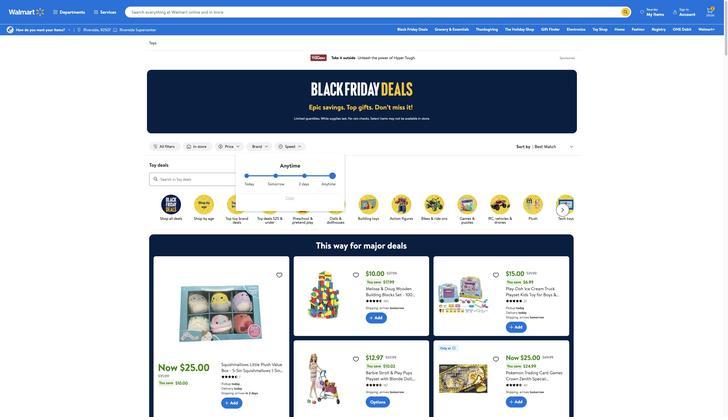 Task type: locate. For each thing, give the bounding box(es) containing it.
1 vertical spatial by
[[203, 216, 207, 222]]

Toy deals search field
[[143, 162, 582, 186]]

top up no
[[347, 103, 357, 112]]

add for $10.00
[[375, 315, 383, 321]]

playset inside you save $10.02 barbie stroll & play pups playset with blonde doll, transforming stroller, 2 pets & accessories
[[366, 376, 380, 382]]

& right vehicles
[[510, 216, 512, 222]]

0 horizontal spatial in
[[246, 391, 248, 396]]

$25.00 inside group
[[521, 354, 540, 363]]

0 horizontal spatial games
[[460, 216, 471, 222]]

building toys image
[[359, 195, 379, 215]]

riverside supercenter
[[120, 27, 156, 33]]

includes
[[533, 298, 549, 304]]

arrives down 5
[[520, 315, 529, 320]]

vmax
[[542, 382, 553, 388]]

toy up search icon
[[149, 162, 156, 169]]

| right items?
[[74, 27, 75, 33]]

action figures image
[[392, 195, 412, 215]]

by left the age
[[203, 216, 207, 222]]

save inside you save $6.99 play-doh ice cream truck playset kids toy for boys & girls ages 3+, includes 20 tools and 5 colors
[[514, 280, 521, 285]]

0 horizontal spatial pickup
[[221, 382, 231, 387]]

barbie
[[366, 370, 378, 376]]

you save $6.99 play-doh ice cream truck playset kids toy for boys & girls ages 3+, includes 20 tools and 5 colors
[[506, 280, 557, 310]]

now $25.00 group
[[438, 345, 565, 416]]

1 vertical spatial in
[[246, 391, 248, 396]]

1 vertical spatial pickup
[[221, 382, 231, 387]]

2 toys from the left
[[567, 216, 574, 222]]

1 horizontal spatial add to cart image
[[368, 315, 375, 322]]

 image left 'riverside,'
[[77, 28, 81, 32]]

search icon image
[[624, 10, 628, 14]]

now $25.00 $49.99
[[506, 354, 554, 363]]

games and puzzles image
[[458, 195, 477, 215]]

you inside you save $24.99 pokemon trading card games crown zenith special collection  pikachu vmax - 7 booster packs included
[[507, 364, 513, 369]]

toy for toy deals
[[149, 162, 156, 169]]

blocks up 385 at the right bottom of the page
[[382, 292, 395, 298]]

walmart
[[248, 374, 264, 380]]

1 horizontal spatial |
[[533, 144, 534, 150]]

while
[[321, 116, 329, 121]]

preschool & pretend play
[[292, 216, 313, 225]]

pickup inside pickup today delivery today shipping, arrives in 2 days
[[221, 382, 231, 387]]

value
[[272, 362, 282, 368]]

playset left kids
[[506, 292, 520, 298]]

games
[[460, 216, 471, 222], [550, 370, 563, 376]]

building toys
[[358, 216, 379, 222]]

add to cart image down booster
[[508, 399, 515, 406]]

sign
[[680, 7, 686, 12]]

1 horizontal spatial now
[[506, 354, 519, 363]]

1 vertical spatial |
[[533, 144, 534, 150]]

0 vertical spatial by
[[526, 144, 531, 150]]

pickup inside pickup today delivery today shipping, arrives tomorrow
[[506, 306, 516, 311]]

arrives down 167
[[380, 390, 389, 395]]

save up melissa
[[374, 280, 381, 285]]

1 horizontal spatial 7
[[557, 382, 559, 388]]

0 vertical spatial in
[[379, 298, 383, 304]]

add down shapes
[[375, 315, 383, 321]]

building down building toys image
[[358, 216, 371, 222]]

playset inside you save $6.99 play-doh ice cream truck playset kids toy for boys & girls ages 3+, includes 20 tools and 5 colors
[[506, 292, 520, 298]]

0 vertical spatial days
[[302, 182, 309, 187]]

1-
[[272, 368, 275, 374]]

toy left under
[[257, 216, 263, 222]]

playset for $15.00
[[506, 292, 520, 298]]

special
[[533, 376, 546, 382]]

you inside you save $10.02 barbie stroll & play pups playset with blonde doll, transforming stroller, 2 pets & accessories
[[367, 364, 373, 369]]

ice
[[525, 286, 530, 292]]

add for $15.00
[[515, 325, 523, 331]]

by for sort
[[526, 144, 531, 150]]

0 horizontal spatial by
[[203, 216, 207, 222]]

0 horizontal spatial top
[[226, 216, 232, 222]]

now
[[506, 354, 519, 363], [158, 361, 178, 375]]

today down 5
[[519, 311, 527, 315]]

arrives inside pickup today delivery today shipping, arrives in 2 days
[[235, 391, 245, 396]]

- inside you save $24.99 pokemon trading card games crown zenith special collection  pikachu vmax - 7 booster packs included
[[554, 382, 556, 388]]

one debit link
[[671, 26, 694, 32]]

$25.00 for now $25.00 $35.00 you save $10.00
[[180, 361, 210, 375]]

you for $15.00
[[507, 280, 513, 285]]

shop right holiday
[[526, 27, 534, 32]]

items
[[380, 116, 388, 121]]

1 vertical spatial add to cart image
[[508, 399, 515, 406]]

price
[[225, 144, 234, 150]]

2 left pets
[[408, 382, 410, 388]]

arrives inside now $25.00 group
[[520, 390, 529, 395]]

shipping, arrives tomorrow
[[366, 306, 404, 311], [366, 390, 404, 395], [506, 390, 544, 395]]

grocery & essentials link
[[432, 26, 472, 32]]

shipping, inside $12.97 group
[[366, 390, 379, 395]]

dolls
[[330, 216, 338, 222]]

 image
[[7, 26, 14, 33], [77, 28, 81, 32]]

add button down pickup today delivery today shipping, arrives tomorrow
[[506, 322, 527, 333]]

save inside you save $24.99 pokemon trading card games crown zenith special collection  pikachu vmax - 7 booster packs included
[[514, 364, 521, 369]]

1 horizontal spatial and
[[517, 304, 524, 310]]

wooden
[[396, 286, 412, 292]]

1 vertical spatial delivery
[[221, 387, 233, 391]]

delivery down multicolor
[[221, 387, 233, 391]]

shipping, for now
[[506, 390, 519, 395]]

today down multicolor
[[234, 387, 242, 391]]

clear
[[286, 196, 295, 201]]

0 vertical spatial |
[[74, 27, 75, 33]]

0 horizontal spatial and
[[401, 298, 408, 304]]

this
[[316, 240, 331, 252]]

$10.00
[[366, 269, 385, 279], [175, 381, 188, 387]]

add button
[[366, 313, 387, 324], [506, 322, 527, 333], [506, 397, 527, 408], [221, 398, 242, 409]]

add to cart image down pickup today delivery today shipping, arrives tomorrow
[[508, 324, 515, 331]]

1 horizontal spatial blocks
[[382, 292, 395, 298]]

& right preschool at the bottom left of page
[[310, 216, 313, 222]]

fashion link
[[630, 26, 647, 32]]

tomorrow inside now $25.00 group
[[530, 390, 544, 395]]

in down mallow
[[246, 391, 248, 396]]

toy inside search field
[[149, 162, 156, 169]]

add button for $10.00
[[366, 313, 387, 324]]

None radio
[[303, 174, 307, 178]]

add down pickup today delivery today shipping, arrives tomorrow
[[515, 325, 523, 331]]

blocks down melissa
[[366, 298, 378, 304]]

kids
[[521, 292, 529, 298]]

1 5in from the left
[[236, 368, 242, 374]]

deals
[[158, 162, 169, 169], [174, 216, 182, 222], [264, 216, 272, 222], [233, 220, 241, 225], [387, 240, 407, 252]]

and inside you save $6.99 play-doh ice cream truck playset kids toy for boys & girls ages 3+, includes 20 tools and 5 colors
[[517, 304, 524, 310]]

days inside pickup today delivery today shipping, arrives in 2 days
[[252, 391, 258, 396]]

shipping, left fsc-
[[366, 306, 379, 311]]

anytime down anytime option
[[322, 182, 336, 187]]

toys inside 'link'
[[567, 216, 574, 222]]

shipping, down tools
[[506, 315, 519, 320]]

1 horizontal spatial $25.00
[[521, 354, 540, 363]]

shop inside "link"
[[526, 27, 534, 32]]

& inside games & puzzles
[[472, 216, 475, 222]]

arrives down 40
[[520, 390, 529, 395]]

deals left $25 at the left of page
[[264, 216, 272, 222]]

tomorrow inside pickup today delivery today shipping, arrives tomorrow
[[530, 315, 544, 320]]

toy inside you save $6.99 play-doh ice cream truck playset kids toy for boys & girls ages 3+, includes 20 tools and 5 colors
[[529, 292, 536, 298]]

1 horizontal spatial in
[[379, 298, 383, 304]]

save up pokemon
[[514, 364, 521, 369]]

5in right "a"
[[236, 368, 242, 374]]

you up barbie
[[367, 364, 373, 369]]

how do you want your items?
[[16, 27, 65, 33]]

today
[[516, 306, 524, 311], [519, 311, 527, 315], [232, 382, 240, 387], [234, 387, 242, 391]]

1 horizontal spatial 5in
[[275, 368, 280, 374]]

0 vertical spatial pickup
[[506, 306, 516, 311]]

tomorrow for $25.00
[[530, 390, 544, 395]]

fuzz
[[221, 374, 230, 380]]

1 vertical spatial 7
[[557, 382, 559, 388]]

all
[[160, 144, 164, 150]]

add to cart image for $15.00
[[508, 324, 515, 331]]

the holiday shop link
[[503, 26, 537, 32]]

and left 9
[[401, 298, 408, 304]]

0 horizontal spatial |
[[74, 27, 75, 33]]

add for now
[[515, 400, 523, 406]]

& left ride
[[431, 216, 434, 222]]

0 horizontal spatial $25.00
[[180, 361, 210, 375]]

colors right 4
[[387, 298, 400, 304]]

& right boys
[[554, 292, 557, 298]]

toys right tech
[[567, 216, 574, 222]]

booster
[[506, 388, 521, 394]]

add button for $15.00
[[506, 322, 527, 333]]

deals down 'top toy brand deals' image
[[233, 220, 241, 225]]

tomorrow down the includes
[[530, 315, 544, 320]]

1 horizontal spatial by
[[526, 144, 531, 150]]

delivery inside pickup today delivery today shipping, arrives in 2 days
[[221, 387, 233, 391]]

2 up $70.00
[[712, 6, 714, 11]]

select
[[371, 116, 379, 121]]

in inside you save $17.99 melissa & doug wooden building blocks set - 100 blocks in 4 colors and 9 shapes - fsc-certified materials
[[379, 298, 383, 304]]

limited quantities. while supplies last. no rain checks. select items may not be available in-store.
[[294, 116, 430, 121]]

sign in to add to favorites list, melissa & doug wooden building blocks set - 100 blocks in 4 colors and 9 shapes - fsc-certified materials image
[[353, 272, 359, 279]]

& inside you save $6.99 play-doh ice cream truck playset kids toy for boys & girls ages 3+, includes 20 tools and 5 colors
[[554, 292, 557, 298]]

days down walmart at the bottom left of the page
[[252, 391, 258, 396]]

arrives down 385 at the right bottom of the page
[[380, 306, 389, 311]]

games & puzzles link
[[453, 195, 482, 226]]

add to cart image inside now $25.00 group
[[508, 399, 515, 406]]

pretend
[[292, 220, 306, 225]]

you up pokemon
[[507, 364, 513, 369]]

& left 'doug'
[[381, 286, 384, 292]]

add button down shapes
[[366, 313, 387, 324]]

- right vmax
[[554, 382, 556, 388]]

doll,
[[404, 376, 413, 382]]

0 horizontal spatial $10.00
[[175, 381, 188, 387]]

and left 5
[[517, 304, 524, 310]]

now inside group
[[506, 354, 519, 363]]

shipping, arrives tomorrow down 40
[[506, 390, 544, 395]]

1 vertical spatial plush
[[261, 362, 271, 368]]

1 horizontal spatial playset
[[506, 292, 520, 298]]

in left 4
[[379, 298, 383, 304]]

you inside you save $6.99 play-doh ice cream truck playset kids toy for boys & girls ages 3+, includes 20 tools and 5 colors
[[507, 280, 513, 285]]

top toy brand deals image
[[227, 195, 247, 215]]

deals inside search field
[[158, 162, 169, 169]]

deals inside 'top toy brand deals'
[[233, 220, 241, 225]]

shipping, inside pickup today delivery today shipping, arrives in 2 days
[[221, 391, 234, 396]]

toys down building toys image
[[372, 216, 379, 222]]

pokemon
[[506, 370, 524, 376]]

playset
[[506, 292, 520, 298], [366, 376, 380, 382]]

0 horizontal spatial playset
[[366, 376, 380, 382]]

shipping, for $12.97
[[366, 390, 379, 395]]

1 add to cart image from the top
[[508, 324, 515, 331]]

$25.00 inside now $25.00 $35.00 you save $10.00
[[180, 361, 210, 375]]

1 horizontal spatial pickup
[[506, 306, 516, 311]]

best match button
[[534, 143, 575, 150]]

you down $35.00
[[159, 381, 165, 386]]

1 horizontal spatial toys
[[567, 216, 574, 222]]

you for now $25.00
[[507, 364, 513, 369]]

tomorrow down stroller,
[[390, 390, 404, 395]]

save inside you save $10.02 barbie stroll & play pups playset with blonde doll, transforming stroller, 2 pets & accessories
[[374, 364, 381, 369]]

deals up search icon
[[158, 162, 169, 169]]

0 horizontal spatial now
[[158, 361, 178, 375]]

top left toy
[[226, 216, 232, 222]]

shipping, arrives tomorrow down 385 at the right bottom of the page
[[366, 306, 404, 311]]

1 horizontal spatial  image
[[77, 28, 81, 32]]

sign in to add to favorites list, barbie stroll & play pups playset with blonde doll, transforming stroller, 2 pets & accessories image
[[353, 356, 359, 363]]

under
[[265, 220, 275, 225]]

0 vertical spatial top
[[347, 103, 357, 112]]

add to cart image
[[508, 324, 515, 331], [508, 399, 515, 406]]

0 vertical spatial $10.00
[[366, 269, 385, 279]]

in inside pickup today delivery today shipping, arrives in 2 days
[[246, 391, 248, 396]]

0 vertical spatial add to cart image
[[368, 315, 375, 322]]

by right sort
[[526, 144, 531, 150]]

0 horizontal spatial toys
[[372, 216, 379, 222]]

1 vertical spatial for
[[537, 292, 542, 298]]

shop by age
[[194, 216, 214, 222]]

shipping, down multicolor
[[221, 391, 234, 396]]

shipping, arrives tomorrow inside now $25.00 group
[[506, 390, 544, 395]]

1 toys from the left
[[372, 216, 379, 222]]

1 horizontal spatial days
[[302, 182, 309, 187]]

2 add to cart image from the top
[[508, 399, 515, 406]]

7 right vmax
[[557, 382, 559, 388]]

5in
[[236, 368, 242, 374], [275, 368, 280, 374]]

1 vertical spatial anytime
[[322, 182, 336, 187]]

1 horizontal spatial plush
[[529, 216, 538, 222]]

for right way
[[350, 240, 362, 252]]

0 vertical spatial building
[[358, 216, 371, 222]]

| left best
[[533, 144, 534, 150]]

0 horizontal spatial colors
[[387, 298, 400, 304]]

cream
[[531, 286, 544, 292]]

today
[[245, 182, 254, 187]]

None range field
[[245, 176, 336, 177]]

plush toys image
[[523, 195, 543, 215]]

toy
[[593, 27, 598, 32], [149, 162, 156, 169], [257, 216, 263, 222], [529, 292, 536, 298]]

shipping, arrives tomorrow down 167
[[366, 390, 404, 395]]

by inside sort and filter section 'element'
[[526, 144, 531, 150]]

1 vertical spatial building
[[366, 292, 381, 298]]

essentials
[[453, 27, 469, 32]]

shipping, arrives tomorrow inside $12.97 group
[[366, 390, 404, 395]]

1 vertical spatial top
[[226, 216, 232, 222]]

1 horizontal spatial for
[[537, 292, 542, 298]]

add button for now
[[506, 397, 527, 408]]

4
[[384, 298, 386, 304]]

and
[[401, 298, 408, 304], [517, 304, 524, 310]]

1 vertical spatial playset
[[366, 376, 380, 382]]

shipping, down collection
[[506, 390, 519, 395]]

little
[[250, 362, 260, 368]]

shop all deals link
[[157, 195, 185, 222]]

2 days
[[299, 182, 309, 187]]

save inside you save $17.99 melissa & doug wooden building blocks set - 100 blocks in 4 colors and 9 shapes - fsc-certified materials
[[374, 280, 381, 285]]

1 horizontal spatial delivery
[[506, 311, 518, 315]]

1 horizontal spatial top
[[347, 103, 357, 112]]

savings.
[[323, 103, 345, 112]]

add inside now $25.00 group
[[515, 400, 523, 406]]

Search in Toy deals search field
[[149, 173, 315, 186]]

colors right 5
[[528, 304, 541, 310]]

1 vertical spatial games
[[550, 370, 563, 376]]

2 inside you save $10.02 barbie stroll & play pups playset with blonde doll, transforming stroller, 2 pets & accessories
[[408, 382, 410, 388]]

& inside rc, vehicles & drones
[[510, 216, 512, 222]]

delivery
[[506, 311, 518, 315], [221, 387, 233, 391]]

arrives inside $12.97 group
[[380, 390, 389, 395]]

167
[[384, 383, 388, 388]]

1 horizontal spatial games
[[550, 370, 563, 376]]

2 inside 2 $70.00
[[712, 6, 714, 11]]

2 up clear button
[[299, 182, 301, 187]]

0 horizontal spatial days
[[252, 391, 258, 396]]

you up "play-"
[[507, 280, 513, 285]]

add to cart image down shapes
[[368, 315, 375, 322]]

add to cart image
[[368, 315, 375, 322], [224, 400, 230, 407]]

days inside how fast do you want your order? option group
[[302, 182, 309, 187]]

shipping, inside pickup today delivery today shipping, arrives tomorrow
[[506, 315, 519, 320]]

plush left 1-
[[261, 362, 271, 368]]

0 horizontal spatial  image
[[7, 26, 14, 33]]

you inside you save $17.99 melissa & doug wooden building blocks set - 100 blocks in 4 colors and 9 shapes - fsc-certified materials
[[367, 280, 373, 285]]

0 vertical spatial games
[[460, 216, 471, 222]]

squishmallows left 1-
[[243, 368, 271, 374]]

toy right kids
[[529, 292, 536, 298]]

for
[[350, 240, 362, 252], [537, 292, 542, 298]]

1 horizontal spatial colors
[[528, 304, 541, 310]]

pickup down fuzz
[[221, 382, 231, 387]]

save for $12.97
[[374, 364, 381, 369]]

save up doh on the bottom right
[[514, 280, 521, 285]]

7 right "a"
[[239, 375, 241, 380]]

add to cart image down pickup today delivery today shipping, arrives in 2 days
[[224, 400, 230, 407]]

1 horizontal spatial anytime
[[322, 182, 336, 187]]

and inside you save $17.99 melissa & doug wooden building blocks set - 100 blocks in 4 colors and 9 shapes - fsc-certified materials
[[401, 298, 408, 304]]

 image left how
[[7, 26, 14, 33]]

delivery down tools
[[506, 311, 518, 315]]

arrives
[[380, 306, 389, 311], [520, 315, 529, 320], [380, 390, 389, 395], [520, 390, 529, 395], [235, 391, 245, 396]]

0 horizontal spatial delivery
[[221, 387, 233, 391]]

play
[[394, 370, 402, 376]]

add button inside now $25.00 group
[[506, 397, 527, 408]]

save up barbie
[[374, 364, 381, 369]]

save inside now $25.00 $35.00 you save $10.00
[[166, 381, 173, 386]]

& right dolls
[[339, 216, 342, 222]]

& inside toy deals $25 & under
[[280, 216, 283, 222]]

riverside
[[120, 27, 135, 33]]

- left 5-
[[230, 368, 231, 374]]

playset for $12.97
[[366, 376, 380, 382]]

zenith
[[520, 376, 532, 382]]

pikachu
[[527, 382, 541, 388]]

toy right "electronics" link
[[593, 27, 598, 32]]

1 vertical spatial $10.00
[[175, 381, 188, 387]]

action
[[390, 216, 401, 222]]

for left boys
[[537, 292, 542, 298]]

0 vertical spatial for
[[350, 240, 362, 252]]

dolls & dollhouses link
[[322, 195, 350, 226]]

$27.99
[[387, 271, 397, 276]]

brand
[[239, 216, 248, 222]]

tomorrow down set
[[390, 306, 404, 311]]

| inside sort and filter section 'element'
[[533, 144, 534, 150]]

2 inside how fast do you want your order? option group
[[299, 182, 301, 187]]

gifts.
[[359, 103, 373, 112]]

0 vertical spatial 7
[[239, 375, 241, 380]]

shipping, down "transforming"
[[366, 390, 379, 395]]

account
[[680, 11, 696, 17]]

shipping, inside now $25.00 group
[[506, 390, 519, 395]]

save for $10.00
[[374, 280, 381, 285]]

0 vertical spatial add to cart image
[[508, 324, 515, 331]]

shipping, arrives tomorrow for $12.97
[[366, 390, 404, 395]]

pickup down girls
[[506, 306, 516, 311]]

preschool toys image
[[293, 195, 313, 215]]

all
[[169, 216, 173, 222]]

stroll
[[379, 370, 389, 376]]

5in right walmart at the bottom left of the page
[[275, 368, 280, 374]]

 image
[[113, 27, 117, 33]]

toys for building toys
[[372, 216, 379, 222]]

delivery inside pickup today delivery today shipping, arrives tomorrow
[[506, 311, 518, 315]]

tomorrow inside $12.97 group
[[390, 390, 404, 395]]

0 vertical spatial delivery
[[506, 311, 518, 315]]

playset left with
[[366, 376, 380, 382]]

2 down walmart at the bottom left of the page
[[249, 391, 251, 396]]

tomorrow for $22.99
[[390, 390, 404, 395]]

tomorrow down the pikachu
[[530, 390, 544, 395]]

0 horizontal spatial anytime
[[280, 162, 300, 170]]

play-
[[506, 286, 516, 292]]

0 vertical spatial playset
[[506, 292, 520, 298]]

$10.00 inside now $25.00 $35.00 you save $10.00
[[175, 381, 188, 387]]

in
[[687, 7, 689, 12]]

0 horizontal spatial 7
[[239, 375, 241, 380]]

now inside now $25.00 $35.00 you save $10.00
[[158, 361, 178, 375]]

add
[[375, 315, 383, 321], [515, 325, 523, 331], [515, 400, 523, 406], [230, 401, 238, 407]]

days up preschool toys image
[[302, 182, 309, 187]]

add button down booster
[[506, 397, 527, 408]]

1 vertical spatial days
[[252, 391, 258, 396]]

shipping,
[[366, 306, 379, 311], [506, 315, 519, 320], [366, 390, 379, 395], [506, 390, 519, 395], [221, 391, 234, 396]]

0 horizontal spatial 5in
[[236, 368, 242, 374]]

0 horizontal spatial plush
[[261, 362, 271, 368]]

toy inside toy deals $25 & under
[[257, 216, 263, 222]]

1 vertical spatial add to cart image
[[224, 400, 230, 407]]

0 horizontal spatial for
[[350, 240, 362, 252]]

add down pickup today delivery today shipping, arrives in 2 days
[[230, 401, 238, 407]]

grocery
[[435, 27, 448, 32]]

$15.00
[[506, 269, 525, 279]]



Task type: vqa. For each thing, say whether or not it's contained in the screenshot.
Building toys at the bottom
yes



Task type: describe. For each thing, give the bounding box(es) containing it.
games inside you save $24.99 pokemon trading card games crown zenith special collection  pikachu vmax - 7 booster packs included
[[550, 370, 563, 376]]

Today radio
[[245, 174, 249, 178]]

play
[[307, 220, 313, 225]]

stroller,
[[392, 382, 407, 388]]

top inside 'top toy brand deals'
[[226, 216, 232, 222]]

toy for toy deals $25 & under
[[257, 216, 263, 222]]

today down "a"
[[232, 382, 240, 387]]

$49.99
[[543, 355, 554, 361]]

22
[[524, 299, 527, 304]]

colors inside you save $6.99 play-doh ice cream truck playset kids toy for boys & girls ages 3+, includes 20 tools and 5 colors
[[528, 304, 541, 310]]

2 $70.00
[[707, 6, 715, 17]]

search image
[[154, 177, 158, 182]]

certified
[[393, 304, 410, 310]]

Search search field
[[125, 7, 631, 18]]

sign in account
[[680, 7, 696, 17]]

 image for riverside, 92507
[[77, 28, 81, 32]]

- left fsc-
[[380, 304, 382, 310]]

a
[[231, 374, 233, 380]]

sign in to add to favorites list, squishmallows little plush value box - 5-5in squishmallows 1-5in fuzz a mallow walmart multicolor image
[[276, 272, 283, 279]]

shop by age link
[[190, 195, 218, 222]]

0 horizontal spatial blocks
[[366, 298, 378, 304]]

now for now $25.00 $49.99
[[506, 354, 519, 363]]

& right grocery
[[449, 27, 452, 32]]

shop left all in the left bottom of the page
[[160, 216, 168, 222]]

2 inside pickup today delivery today shipping, arrives in 2 days
[[249, 391, 251, 396]]

none radio inside how fast do you want your order? option group
[[303, 174, 307, 178]]

& inside you save $17.99 melissa & doug wooden building blocks set - 100 blocks in 4 colors and 9 shapes - fsc-certified materials
[[381, 286, 384, 292]]

friday
[[407, 27, 418, 32]]

save for now
[[514, 364, 521, 369]]

don't
[[375, 103, 391, 112]]

0 vertical spatial anytime
[[280, 162, 300, 170]]

toy deals
[[149, 162, 169, 169]]

girls
[[506, 298, 515, 304]]

shipping, arrives tomorrow for $10.00
[[366, 306, 404, 311]]

1 horizontal spatial $10.00
[[366, 269, 385, 279]]

shipping, arrives tomorrow for now
[[506, 390, 544, 395]]

deals inside toy deals $25 & under
[[264, 216, 272, 222]]

40
[[524, 383, 528, 388]]

major
[[364, 240, 385, 252]]

0 vertical spatial plush
[[529, 216, 538, 222]]

next slide for chipmodulewithimages list image
[[556, 204, 570, 217]]

$10.00 $27.99
[[366, 269, 397, 279]]

preschool & pretend play link
[[289, 195, 317, 226]]

gift
[[541, 27, 548, 32]]

arrives inside pickup today delivery today shipping, arrives tomorrow
[[520, 315, 529, 320]]

toy shop link
[[590, 26, 610, 32]]

3+,
[[526, 298, 532, 304]]

plush inside squishmallows little plush value box - 5-5in squishmallows 1-5in fuzz a mallow walmart multicolor
[[261, 362, 271, 368]]

with
[[381, 376, 389, 382]]

& right pets
[[421, 382, 424, 388]]

registry link
[[650, 26, 668, 32]]

do
[[24, 27, 29, 33]]

& inside preschool & pretend play
[[310, 216, 313, 222]]

radio-controlled, vehicles and drones image
[[491, 195, 510, 215]]

in-
[[193, 144, 198, 150]]

sign in to add to favorites list, pokemon trading card games crown zenith special collection  pikachu vmax - 7 booster packs included image
[[493, 356, 499, 363]]

by for shop
[[203, 216, 207, 222]]

your
[[46, 27, 53, 33]]

$17.99
[[383, 280, 394, 286]]

vehicles
[[496, 216, 509, 222]]

delivery for pickup today delivery today shipping, arrives in 2 days
[[221, 387, 233, 391]]

delivery for pickup today delivery today shipping, arrives tomorrow
[[506, 311, 518, 315]]

save for $15.00
[[514, 280, 521, 285]]

colors inside you save $17.99 melissa & doug wooden building blocks set - 100 blocks in 4 colors and 9 shapes - fsc-certified materials
[[387, 298, 400, 304]]

add button down pickup today delivery today shipping, arrives in 2 days
[[221, 398, 242, 409]]

price button
[[215, 142, 244, 151]]

doug
[[385, 286, 395, 292]]

- right set
[[403, 292, 405, 298]]

0 horizontal spatial add to cart image
[[224, 400, 230, 407]]

riverside, 92507
[[83, 27, 111, 33]]

card
[[540, 370, 549, 376]]

you save $17.99 melissa & doug wooden building blocks set - 100 blocks in 4 colors and 9 shapes - fsc-certified materials
[[366, 280, 412, 316]]

shipping, for $10.00
[[366, 306, 379, 311]]

in-
[[418, 116, 422, 121]]

collection
[[506, 382, 526, 388]]

walmart+ link
[[696, 26, 718, 32]]

grocery & essentials
[[435, 27, 469, 32]]

at
[[448, 346, 451, 351]]

you for $12.97
[[367, 364, 373, 369]]

gift finder
[[541, 27, 560, 32]]

my
[[647, 11, 653, 17]]

pickup today delivery today shipping, arrives in 2 days
[[221, 382, 258, 396]]

for inside you save $6.99 play-doh ice cream truck playset kids toy for boys & girls ages 3+, includes 20 tools and 5 colors
[[537, 292, 542, 298]]

toys under 25 dollars image
[[260, 195, 280, 215]]

transforming
[[366, 382, 391, 388]]

age
[[208, 216, 214, 222]]

Tomorrow radio
[[274, 174, 278, 178]]

match
[[544, 144, 556, 150]]

drones
[[495, 220, 506, 225]]

add to cart image for now
[[508, 399, 515, 406]]

7 inside you save $24.99 pokemon trading card games crown zenith special collection  pikachu vmax - 7 booster packs included
[[557, 382, 559, 388]]

arrives for $12.97
[[380, 390, 389, 395]]

 image for how do you want your items?
[[7, 26, 14, 33]]

bikes & ride ons
[[421, 216, 448, 222]]

toys for tech toys
[[567, 216, 574, 222]]

toy shop
[[593, 27, 608, 32]]

arrives for now
[[520, 390, 529, 395]]

& inside dolls & dollhouses
[[339, 216, 342, 222]]

black
[[398, 27, 407, 32]]

the holiday shop
[[505, 27, 534, 32]]

speed
[[285, 144, 295, 150]]

ride
[[434, 216, 441, 222]]

toy deals $25 & under
[[257, 216, 283, 225]]

departments
[[60, 9, 85, 15]]

included
[[534, 388, 550, 394]]

sort by |
[[517, 144, 534, 150]]

electronics
[[567, 27, 586, 32]]

20
[[550, 298, 555, 304]]

toy for toy shop
[[593, 27, 598, 32]]

you for $10.00
[[367, 280, 373, 285]]

blonde
[[390, 376, 403, 382]]

in-store button
[[183, 142, 212, 151]]

92507
[[100, 27, 111, 33]]

ride-on toys image
[[425, 195, 444, 215]]

you inside now $25.00 $35.00 you save $10.00
[[159, 381, 165, 386]]

now $25.00 $35.00 you save $10.00
[[158, 361, 210, 387]]

action figures
[[390, 216, 413, 222]]

shop all deals image
[[161, 195, 181, 215]]

$12.97 group
[[298, 345, 425, 416]]

black friday deals link
[[395, 26, 430, 32]]

anytime inside how fast do you want your order? option group
[[322, 182, 336, 187]]

pickup for pickup today delivery today shipping, arrives in 2 days
[[221, 382, 231, 387]]

pups
[[403, 370, 412, 376]]

walmart+
[[699, 27, 715, 32]]

thanksgiving link
[[474, 26, 501, 32]]

items
[[654, 11, 664, 17]]

rc, vehicles & drones link
[[486, 195, 515, 226]]

shop left the age
[[194, 216, 202, 222]]

how fast do you want your order? option group
[[245, 174, 336, 187]]

dolls and dollhouses image
[[326, 195, 346, 215]]

walmart image
[[9, 8, 44, 16]]

walmart black friday deals for days image
[[312, 82, 413, 96]]

$22.99
[[386, 355, 397, 361]]

squishmallows up "a"
[[221, 362, 249, 368]]

riverside,
[[83, 27, 100, 33]]

set
[[396, 292, 402, 298]]

reorder
[[647, 7, 658, 12]]

action figures link
[[387, 195, 416, 222]]

limited
[[294, 116, 305, 121]]

sign in to add to favorites list, play-doh ice cream truck playset kids toy for boys & girls ages 3+, includes 20 tools and 5 colors image
[[493, 272, 499, 279]]

deals right all in the left bottom of the page
[[174, 216, 182, 222]]

arrives for $10.00
[[380, 306, 389, 311]]

toy deals $25 & under link
[[256, 195, 284, 226]]

today left 5
[[516, 306, 524, 311]]

tech toys image
[[556, 195, 576, 215]]

one
[[673, 27, 681, 32]]

pickup for pickup today delivery today shipping, arrives tomorrow
[[506, 306, 516, 311]]

$25.00 for now $25.00 $49.99
[[521, 354, 540, 363]]

games inside games & puzzles
[[460, 216, 471, 222]]

5-
[[232, 368, 236, 374]]

building toys link
[[354, 195, 383, 222]]

shop by age image
[[194, 195, 214, 215]]

shop left the home at the right of the page
[[599, 27, 608, 32]]

deals right 'major'
[[387, 240, 407, 252]]

ages
[[516, 298, 525, 304]]

dollhouses
[[327, 220, 345, 225]]

speed button
[[275, 142, 306, 151]]

now for now $25.00 $35.00 you save $10.00
[[158, 361, 178, 375]]

sort and filter section element
[[143, 138, 582, 156]]

Walmart Site-Wide search field
[[125, 7, 631, 18]]

2 5in from the left
[[275, 368, 280, 374]]

& left play
[[390, 370, 393, 376]]

tomorrow for $27.99
[[390, 306, 404, 311]]

building inside you save $17.99 melissa & doug wooden building blocks set - 100 blocks in 4 colors and 9 shapes - fsc-certified materials
[[366, 292, 381, 298]]

Anytime radio
[[332, 174, 336, 178]]

- inside squishmallows little plush value box - 5-5in squishmallows 1-5in fuzz a mallow walmart multicolor
[[230, 368, 231, 374]]



